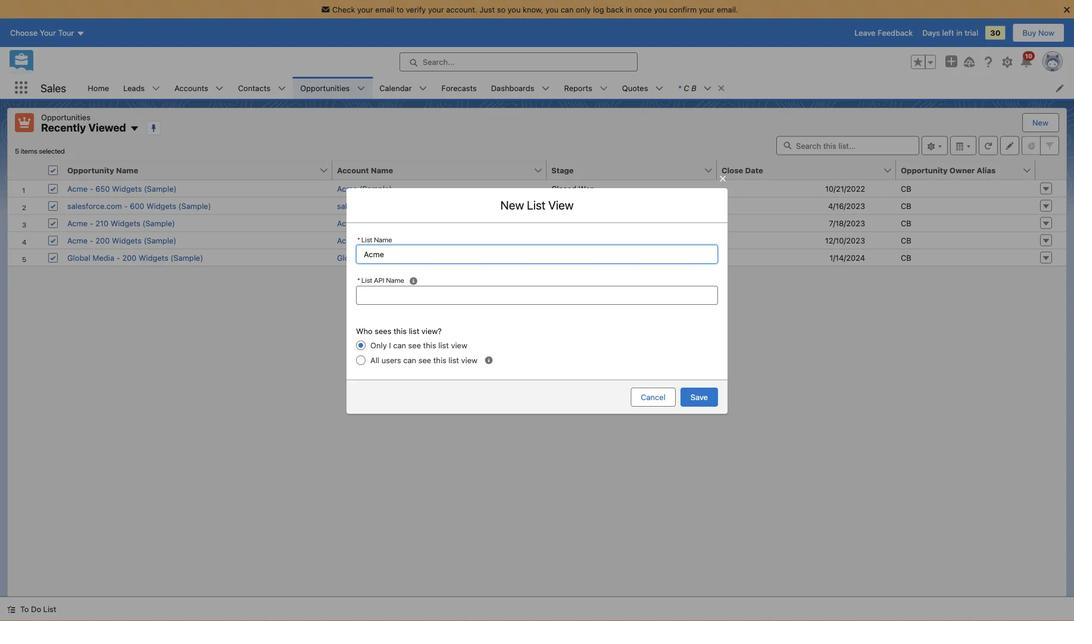 Task type: describe. For each thing, give the bounding box(es) containing it.
stage
[[552, 166, 574, 175]]

widgets for 650
[[112, 184, 142, 193]]

left
[[943, 28, 955, 37]]

calendar link
[[372, 77, 419, 99]]

1 vertical spatial text default image
[[485, 356, 493, 365]]

acme (sample) for acme - 200 widgets (sample)
[[337, 236, 392, 245]]

contacts link
[[231, 77, 278, 99]]

acme for acme - 210 widgets (sample) 'link'
[[67, 219, 88, 228]]

buy
[[1023, 28, 1037, 37]]

cell inside recently viewed grid
[[43, 161, 63, 180]]

opportunities inside 'element'
[[41, 113, 91, 122]]

opportunities link
[[293, 77, 357, 99]]

2 closed from the top
[[552, 201, 577, 210]]

owner
[[950, 166, 975, 175]]

account name element
[[332, 161, 554, 180]]

text default image inside list item
[[718, 84, 726, 92]]

only i can see this list view
[[371, 341, 468, 350]]

closed won for 10/21/2022
[[552, 184, 595, 193]]

acme (sample) link for acme - 200 widgets (sample)
[[337, 236, 392, 245]]

items
[[21, 147, 37, 155]]

email
[[376, 5, 395, 14]]

7/18/2023
[[829, 219, 866, 228]]

verify
[[406, 5, 426, 14]]

date
[[746, 166, 764, 175]]

acme for acme - 200 widgets (sample) link
[[67, 236, 88, 245]]

global media (sample) link
[[337, 253, 419, 262]]

3 you from the left
[[654, 5, 667, 14]]

account name
[[337, 166, 393, 175]]

opportunities list item
[[293, 77, 372, 99]]

list view controls image
[[922, 136, 948, 155]]

item number element
[[8, 161, 43, 180]]

leads link
[[116, 77, 152, 99]]

acme (sample) for acme - 650 widgets (sample)
[[337, 184, 392, 193]]

1 horizontal spatial 200
[[122, 253, 137, 262]]

reports link
[[557, 77, 600, 99]]

qualification for acme (sample)
[[552, 236, 597, 245]]

view?
[[422, 326, 442, 335]]

item number image
[[8, 161, 43, 180]]

once
[[635, 5, 652, 14]]

list for view
[[527, 198, 546, 212]]

to
[[397, 5, 404, 14]]

acme for acme (sample) link associated with acme - 200 widgets (sample)
[[337, 236, 357, 245]]

see for i
[[408, 341, 421, 350]]

home link
[[81, 77, 116, 99]]

all users can see this list view
[[371, 356, 478, 365]]

contacts list item
[[231, 77, 293, 99]]

close date element
[[717, 161, 904, 180]]

won for 10/21/2022
[[579, 184, 595, 193]]

check your email to verify your account. just so you know, you can only log back in once you confirm your email.
[[332, 5, 739, 14]]

buy now button
[[1013, 23, 1065, 42]]

acme - 650 widgets (sample) link
[[67, 184, 177, 193]]

2 you from the left
[[546, 5, 559, 14]]

cb for 10/21/2022
[[901, 184, 912, 193]]

days left in trial
[[923, 28, 979, 37]]

closed for 7/18/2023
[[552, 219, 577, 228]]

accounts link
[[167, 77, 215, 99]]

0 vertical spatial 200
[[95, 236, 110, 245]]

salesforce.com - 600 widgets (sample) link
[[67, 201, 211, 210]]

qualification for global media (sample)
[[552, 253, 597, 262]]

save
[[691, 393, 708, 402]]

who
[[356, 326, 373, 335]]

new for new
[[1033, 118, 1049, 127]]

global media (sample)
[[337, 253, 419, 262]]

salesforce.com for salesforce.com (sample)
[[337, 201, 392, 210]]

can for all users can see this list view
[[403, 356, 416, 365]]

* c b
[[678, 83, 697, 92]]

to do list button
[[0, 598, 63, 621]]

recently viewed|opportunities|list view element
[[7, 108, 1068, 598]]

salesforce.com for salesforce.com - 600 widgets (sample)
[[67, 201, 122, 210]]

trial
[[965, 28, 979, 37]]

cb for 7/18/2023
[[901, 219, 912, 228]]

cb for 4/16/2023
[[901, 201, 912, 210]]

log
[[593, 5, 604, 14]]

list containing home
[[81, 77, 1075, 99]]

leave feedback link
[[855, 28, 913, 37]]

dashboards list item
[[484, 77, 557, 99]]

cancel button
[[631, 388, 676, 407]]

alias
[[977, 166, 996, 175]]

name up global media (sample)
[[374, 235, 392, 244]]

home
[[88, 83, 109, 92]]

closed won for 7/18/2023
[[552, 219, 595, 228]]

30
[[991, 28, 1001, 37]]

text default image inside the to do list 'button'
[[7, 606, 15, 614]]

account name button
[[332, 161, 534, 180]]

see for users
[[419, 356, 431, 365]]

c
[[684, 83, 690, 92]]

acme (sample) link for acme - 650 widgets (sample)
[[337, 184, 392, 193]]

list for name
[[362, 235, 373, 244]]

new for new list view
[[501, 198, 524, 212]]

won for 7/18/2023
[[579, 219, 595, 228]]

1 you from the left
[[508, 5, 521, 14]]

to
[[20, 605, 29, 614]]

media for -
[[92, 253, 114, 262]]

just
[[480, 5, 495, 14]]

new button
[[1024, 114, 1059, 132]]

close
[[722, 166, 744, 175]]

viewed
[[88, 121, 126, 134]]

acme - 200 widgets (sample) link
[[67, 236, 176, 245]]

leave
[[855, 28, 876, 37]]

this for i
[[423, 341, 436, 350]]

* for * list name
[[357, 235, 360, 244]]

acme - 650 widgets (sample)
[[67, 184, 177, 193]]

* list name
[[357, 235, 392, 244]]

acme (sample) for acme - 210 widgets (sample)
[[337, 219, 392, 228]]

salesforce.com - 600 widgets (sample)
[[67, 201, 211, 210]]

quotes link
[[615, 77, 656, 99]]

global for global media - 200 widgets (sample)
[[67, 253, 90, 262]]

global media - 200 widgets (sample)
[[67, 253, 203, 262]]

opportunity owner alias element
[[897, 161, 1043, 180]]

email.
[[717, 5, 739, 14]]

3 your from the left
[[699, 5, 715, 14]]

forecasts link
[[435, 77, 484, 99]]

- for 200
[[90, 236, 93, 245]]

- for 650
[[90, 184, 93, 193]]

all
[[371, 356, 380, 365]]

acme - 210 widgets (sample) link
[[67, 219, 175, 228]]

sees
[[375, 326, 392, 335]]

action image
[[1036, 161, 1067, 180]]

opportunity for opportunity name
[[67, 166, 114, 175]]

widgets down acme - 200 widgets (sample) link
[[139, 253, 168, 262]]

only
[[576, 5, 591, 14]]

list for i
[[439, 341, 449, 350]]

sales
[[41, 81, 66, 94]]

0 vertical spatial this
[[394, 326, 407, 335]]

opportunity name
[[67, 166, 138, 175]]

acme for acme (sample) link for acme - 650 widgets (sample)
[[337, 184, 357, 193]]

b
[[692, 83, 697, 92]]

new list view
[[501, 198, 574, 212]]

account
[[337, 166, 369, 175]]



Task type: vqa. For each thing, say whether or not it's contained in the screenshot.
right Opportunities
yes



Task type: locate. For each thing, give the bounding box(es) containing it.
0 horizontal spatial opportunities
[[41, 113, 91, 122]]

calendar
[[380, 83, 412, 92]]

quotes
[[622, 83, 648, 92]]

this
[[394, 326, 407, 335], [423, 341, 436, 350], [434, 356, 447, 365]]

acme up * list name
[[337, 219, 357, 228]]

list left api
[[362, 276, 373, 284]]

who sees this list view?
[[356, 326, 442, 335]]

recently viewed grid
[[8, 161, 1067, 267]]

save button
[[681, 388, 718, 407]]

1 closed won from the top
[[552, 184, 595, 193]]

stage element
[[547, 161, 724, 180]]

* left c
[[678, 83, 682, 92]]

2 acme (sample) link from the top
[[337, 219, 392, 228]]

0 vertical spatial see
[[408, 341, 421, 350]]

contacts
[[238, 83, 271, 92]]

- left 650
[[90, 184, 93, 193]]

acme for acme (sample) link associated with acme - 210 widgets (sample)
[[337, 219, 357, 228]]

your left email
[[357, 5, 373, 14]]

media for (sample)
[[362, 253, 384, 262]]

quotes list item
[[615, 77, 671, 99]]

acme up global media (sample)
[[337, 236, 357, 245]]

you
[[508, 5, 521, 14], [546, 5, 559, 14], [654, 5, 667, 14]]

closed down stage
[[552, 201, 577, 210]]

stage button
[[547, 161, 704, 180]]

acme (sample)
[[337, 184, 392, 193], [337, 219, 392, 228], [337, 236, 392, 245]]

salesforce.com (sample)
[[337, 201, 427, 210]]

opportunities inside list item
[[300, 83, 350, 92]]

opportunity name element
[[63, 161, 340, 180]]

2 cb from the top
[[901, 201, 912, 210]]

1 cb from the top
[[901, 184, 912, 193]]

list inside 'button'
[[43, 605, 56, 614]]

in right the 'back'
[[626, 5, 632, 14]]

search... button
[[400, 52, 638, 72]]

200 down the 210
[[95, 236, 110, 245]]

action element
[[1036, 161, 1067, 180]]

widgets up 600
[[112, 184, 142, 193]]

2 horizontal spatial you
[[654, 5, 667, 14]]

closed won down stage
[[552, 201, 595, 210]]

list down view?
[[439, 341, 449, 350]]

closed for 10/21/2022
[[552, 184, 577, 193]]

opportunities image
[[15, 113, 34, 132]]

2 acme (sample) from the top
[[337, 219, 392, 228]]

1 horizontal spatial new
[[1033, 118, 1049, 127]]

this down only i can see this list view
[[434, 356, 447, 365]]

list item containing *
[[671, 77, 731, 99]]

this for users
[[434, 356, 447, 365]]

list
[[81, 77, 1075, 99]]

- for 210
[[90, 219, 93, 228]]

dashboards link
[[484, 77, 542, 99]]

you right once
[[654, 5, 667, 14]]

acme left the 210
[[67, 219, 88, 228]]

cb for 1/14/2024
[[901, 253, 912, 262]]

acme for acme - 650 widgets (sample) link
[[67, 184, 88, 193]]

0 vertical spatial closed won
[[552, 184, 595, 193]]

list down only i can see this list view
[[449, 356, 459, 365]]

0 horizontal spatial text default image
[[7, 606, 15, 614]]

650
[[95, 184, 110, 193]]

2 salesforce.com from the left
[[337, 201, 392, 210]]

0 vertical spatial qualification
[[552, 236, 597, 245]]

forecasts
[[442, 83, 477, 92]]

closed down view on the right top of the page
[[552, 219, 577, 228]]

widgets for 210
[[111, 219, 140, 228]]

acme - 200 widgets (sample)
[[67, 236, 176, 245]]

opportunity owner alias button
[[897, 161, 1023, 180]]

search...
[[423, 58, 455, 66]]

accounts list item
[[167, 77, 231, 99]]

widgets for 600
[[147, 201, 176, 210]]

salesforce.com up the 210
[[67, 201, 122, 210]]

new up action image
[[1033, 118, 1049, 127]]

acme down acme - 210 widgets (sample)
[[67, 236, 88, 245]]

0 vertical spatial closed
[[552, 184, 577, 193]]

None text field
[[356, 245, 718, 264]]

name right api
[[386, 276, 404, 284]]

reports list item
[[557, 77, 615, 99]]

opportunity up 650
[[67, 166, 114, 175]]

600
[[130, 201, 144, 210]]

- left 600
[[124, 201, 128, 210]]

1 vertical spatial new
[[501, 198, 524, 212]]

1 horizontal spatial salesforce.com
[[337, 201, 392, 210]]

1 vertical spatial in
[[957, 28, 963, 37]]

view up all users can see this list view
[[451, 341, 468, 350]]

* left api
[[357, 276, 360, 284]]

closed won down view on the right top of the page
[[552, 219, 595, 228]]

0 horizontal spatial salesforce.com
[[67, 201, 122, 210]]

opportunity down list view controls image
[[901, 166, 948, 175]]

opportunities
[[300, 83, 350, 92], [41, 113, 91, 122]]

widgets right 600
[[147, 201, 176, 210]]

0 vertical spatial can
[[561, 5, 574, 14]]

2 vertical spatial closed won
[[552, 219, 595, 228]]

2 opportunity from the left
[[901, 166, 948, 175]]

list up global media (sample)
[[362, 235, 373, 244]]

see down only i can see this list view
[[419, 356, 431, 365]]

close date
[[722, 166, 764, 175]]

1 vertical spatial opportunities
[[41, 113, 91, 122]]

name right account
[[371, 166, 393, 175]]

recently viewed
[[41, 121, 126, 134]]

opportunity for opportunity owner alias
[[901, 166, 948, 175]]

check
[[332, 5, 355, 14]]

1 horizontal spatial opportunities
[[300, 83, 350, 92]]

1 acme (sample) link from the top
[[337, 184, 392, 193]]

- down acme - 210 widgets (sample)
[[90, 236, 93, 245]]

* for * list api name
[[357, 276, 360, 284]]

1 vertical spatial *
[[357, 235, 360, 244]]

1 vertical spatial acme (sample) link
[[337, 219, 392, 228]]

2 global from the left
[[337, 253, 360, 262]]

2 media from the left
[[362, 253, 384, 262]]

you right so
[[508, 5, 521, 14]]

list left view on the right top of the page
[[527, 198, 546, 212]]

recently viewed status
[[15, 147, 65, 155]]

2 vertical spatial list
[[449, 356, 459, 365]]

1 won from the top
[[579, 184, 595, 193]]

group
[[911, 55, 936, 69]]

cb for 12/10/2023
[[901, 236, 912, 245]]

acme
[[67, 184, 88, 193], [337, 184, 357, 193], [67, 219, 88, 228], [337, 219, 357, 228], [67, 236, 88, 245], [337, 236, 357, 245]]

0 vertical spatial in
[[626, 5, 632, 14]]

None text field
[[356, 286, 718, 305]]

list up only i can see this list view
[[409, 326, 420, 335]]

12/10/2023
[[825, 236, 866, 245]]

* for * c b
[[678, 83, 682, 92]]

1 horizontal spatial global
[[337, 253, 360, 262]]

list for users
[[449, 356, 459, 365]]

0 vertical spatial list
[[409, 326, 420, 335]]

back
[[607, 5, 624, 14]]

1 vertical spatial see
[[419, 356, 431, 365]]

2 vertical spatial acme (sample)
[[337, 236, 392, 245]]

2 closed won from the top
[[552, 201, 595, 210]]

widgets down acme - 210 widgets (sample) 'link'
[[112, 236, 142, 245]]

2 vertical spatial closed
[[552, 219, 577, 228]]

days
[[923, 28, 941, 37]]

0 vertical spatial acme (sample) link
[[337, 184, 392, 193]]

0 horizontal spatial you
[[508, 5, 521, 14]]

won
[[579, 184, 595, 193], [579, 201, 595, 210], [579, 219, 595, 228]]

- left the 210
[[90, 219, 93, 228]]

leads
[[123, 83, 145, 92]]

- down acme - 200 widgets (sample) link
[[117, 253, 120, 262]]

1 horizontal spatial media
[[362, 253, 384, 262]]

select list display image
[[951, 136, 977, 155]]

acme (sample) link for acme - 210 widgets (sample)
[[337, 219, 392, 228]]

2 vertical spatial text default image
[[7, 606, 15, 614]]

media down acme - 200 widgets (sample) at top
[[92, 253, 114, 262]]

1 qualification from the top
[[552, 236, 597, 245]]

1 vertical spatial 200
[[122, 253, 137, 262]]

accounts
[[175, 83, 208, 92]]

users
[[382, 356, 401, 365]]

recently
[[41, 121, 86, 134]]

name
[[116, 166, 138, 175], [371, 166, 393, 175], [374, 235, 392, 244], [386, 276, 404, 284]]

acme down account
[[337, 184, 357, 193]]

acme (sample) link down the 'account name'
[[337, 184, 392, 193]]

* inside list
[[678, 83, 682, 92]]

calendar list item
[[372, 77, 435, 99]]

1 vertical spatial this
[[423, 341, 436, 350]]

0 horizontal spatial 200
[[95, 236, 110, 245]]

acme left 650
[[67, 184, 88, 193]]

3 cb from the top
[[901, 219, 912, 228]]

*
[[678, 83, 682, 92], [357, 235, 360, 244], [357, 276, 360, 284]]

closed won up view on the right top of the page
[[552, 184, 595, 193]]

closed up view on the right top of the page
[[552, 184, 577, 193]]

1 horizontal spatial in
[[957, 28, 963, 37]]

1 your from the left
[[357, 5, 373, 14]]

global media - 200 widgets (sample) link
[[67, 253, 203, 262]]

1 horizontal spatial you
[[546, 5, 559, 14]]

list
[[527, 198, 546, 212], [362, 235, 373, 244], [362, 276, 373, 284], [43, 605, 56, 614]]

1 vertical spatial view
[[461, 356, 478, 365]]

1 horizontal spatial text default image
[[485, 356, 493, 365]]

1 vertical spatial closed won
[[552, 201, 595, 210]]

account.
[[446, 5, 478, 14]]

reports
[[564, 83, 593, 92]]

0 vertical spatial *
[[678, 83, 682, 92]]

can right i at bottom
[[393, 341, 406, 350]]

2 vertical spatial this
[[434, 356, 447, 365]]

1 opportunity from the left
[[67, 166, 114, 175]]

2 your from the left
[[428, 5, 444, 14]]

salesforce.com (sample) link
[[337, 201, 427, 210]]

2 vertical spatial *
[[357, 276, 360, 284]]

3 closed won from the top
[[552, 219, 595, 228]]

210
[[95, 219, 109, 228]]

1 closed from the top
[[552, 184, 577, 193]]

1 salesforce.com from the left
[[67, 201, 122, 210]]

0 vertical spatial new
[[1033, 118, 1049, 127]]

i
[[389, 341, 391, 350]]

* list api name
[[357, 276, 404, 284]]

widgets
[[112, 184, 142, 193], [147, 201, 176, 210], [111, 219, 140, 228], [112, 236, 142, 245], [139, 253, 168, 262]]

this right sees
[[394, 326, 407, 335]]

can
[[561, 5, 574, 14], [393, 341, 406, 350], [403, 356, 416, 365]]

0 horizontal spatial your
[[357, 5, 373, 14]]

3 closed from the top
[[552, 219, 577, 228]]

leads list item
[[116, 77, 167, 99]]

opportunity owner alias
[[901, 166, 996, 175]]

this down view?
[[423, 341, 436, 350]]

qualification
[[552, 236, 597, 245], [552, 253, 597, 262]]

4 cb from the top
[[901, 236, 912, 245]]

text default image
[[718, 84, 726, 92], [485, 356, 493, 365], [7, 606, 15, 614]]

view
[[451, 341, 468, 350], [461, 356, 478, 365]]

opportunity name button
[[63, 161, 319, 180]]

1 vertical spatial qualification
[[552, 253, 597, 262]]

4/16/2023
[[829, 201, 866, 210]]

1 global from the left
[[67, 253, 90, 262]]

cell
[[43, 161, 63, 180]]

0 vertical spatial text default image
[[718, 84, 726, 92]]

(sample)
[[144, 184, 177, 193], [360, 184, 392, 193], [179, 201, 211, 210], [394, 201, 427, 210], [143, 219, 175, 228], [360, 219, 392, 228], [144, 236, 176, 245], [360, 236, 392, 245], [171, 253, 203, 262], [386, 253, 419, 262]]

200 down acme - 200 widgets (sample) link
[[122, 253, 137, 262]]

2 horizontal spatial text default image
[[718, 84, 726, 92]]

know,
[[523, 5, 544, 14]]

your right verify
[[428, 5, 444, 14]]

0 horizontal spatial opportunity
[[67, 166, 114, 175]]

acme (sample) link up * list name
[[337, 219, 392, 228]]

1 acme (sample) from the top
[[337, 184, 392, 193]]

buy now
[[1023, 28, 1055, 37]]

cancel
[[641, 393, 666, 402]]

0 horizontal spatial in
[[626, 5, 632, 14]]

1 vertical spatial can
[[393, 341, 406, 350]]

1 vertical spatial closed
[[552, 201, 577, 210]]

closed
[[552, 184, 577, 193], [552, 201, 577, 210], [552, 219, 577, 228]]

0 vertical spatial view
[[451, 341, 468, 350]]

global down acme - 200 widgets (sample) link
[[67, 253, 90, 262]]

acme (sample) down the 'account name'
[[337, 184, 392, 193]]

list right do
[[43, 605, 56, 614]]

* up global media (sample)
[[357, 235, 360, 244]]

list
[[409, 326, 420, 335], [439, 341, 449, 350], [449, 356, 459, 365]]

3 acme (sample) from the top
[[337, 236, 392, 245]]

acme (sample) up global media (sample)
[[337, 236, 392, 245]]

Search Recently Viewed list view. search field
[[777, 136, 920, 155]]

0 horizontal spatial global
[[67, 253, 90, 262]]

acme (sample) link up global media (sample)
[[337, 236, 392, 245]]

only
[[371, 341, 387, 350]]

dashboards
[[491, 83, 535, 92]]

to do list
[[20, 605, 56, 614]]

0 horizontal spatial new
[[501, 198, 524, 212]]

now
[[1039, 28, 1055, 37]]

5 items selected
[[15, 147, 65, 155]]

0 vertical spatial won
[[579, 184, 595, 193]]

can left only
[[561, 5, 574, 14]]

10/21/2022
[[826, 184, 866, 193]]

acme (sample) up * list name
[[337, 219, 392, 228]]

1 media from the left
[[92, 253, 114, 262]]

2 vertical spatial acme (sample) link
[[337, 236, 392, 245]]

can for only i can see this list view
[[393, 341, 406, 350]]

see up all users can see this list view
[[408, 341, 421, 350]]

global
[[67, 253, 90, 262], [337, 253, 360, 262]]

can down only i can see this list view
[[403, 356, 416, 365]]

your left email.
[[699, 5, 715, 14]]

global down * list name
[[337, 253, 360, 262]]

confirm
[[670, 5, 697, 14]]

acme (sample) link
[[337, 184, 392, 193], [337, 219, 392, 228], [337, 236, 392, 245]]

2 won from the top
[[579, 201, 595, 210]]

3 won from the top
[[579, 219, 595, 228]]

salesforce.com
[[67, 201, 122, 210], [337, 201, 392, 210]]

widgets for 200
[[112, 236, 142, 245]]

3 acme (sample) link from the top
[[337, 236, 392, 245]]

salesforce.com up * list name
[[337, 201, 392, 210]]

global for global media (sample)
[[337, 253, 360, 262]]

0 horizontal spatial media
[[92, 253, 114, 262]]

-
[[90, 184, 93, 193], [124, 201, 128, 210], [90, 219, 93, 228], [90, 236, 93, 245], [117, 253, 120, 262]]

new inside new button
[[1033, 118, 1049, 127]]

view for only i can see this list view
[[451, 341, 468, 350]]

2 horizontal spatial your
[[699, 5, 715, 14]]

1 vertical spatial acme (sample)
[[337, 219, 392, 228]]

new left view on the right top of the page
[[501, 198, 524, 212]]

list for api
[[362, 276, 373, 284]]

2 vertical spatial can
[[403, 356, 416, 365]]

2 qualification from the top
[[552, 253, 597, 262]]

list item
[[671, 77, 731, 99]]

view for all users can see this list view
[[461, 356, 478, 365]]

name up acme - 650 widgets (sample)
[[116, 166, 138, 175]]

0 vertical spatial opportunities
[[300, 83, 350, 92]]

5 cb from the top
[[901, 253, 912, 262]]

0 vertical spatial acme (sample)
[[337, 184, 392, 193]]

1 vertical spatial won
[[579, 201, 595, 210]]

you right know, on the top
[[546, 5, 559, 14]]

in right left
[[957, 28, 963, 37]]

opportunity
[[67, 166, 114, 175], [901, 166, 948, 175]]

1 horizontal spatial your
[[428, 5, 444, 14]]

None search field
[[777, 136, 920, 155]]

- for 600
[[124, 201, 128, 210]]

media down * list name
[[362, 253, 384, 262]]

view down only i can see this list view
[[461, 356, 478, 365]]

view
[[549, 198, 574, 212]]

1 vertical spatial list
[[439, 341, 449, 350]]

2 vertical spatial won
[[579, 219, 595, 228]]

widgets up acme - 200 widgets (sample) at top
[[111, 219, 140, 228]]

1 horizontal spatial opportunity
[[901, 166, 948, 175]]

feedback
[[878, 28, 913, 37]]



